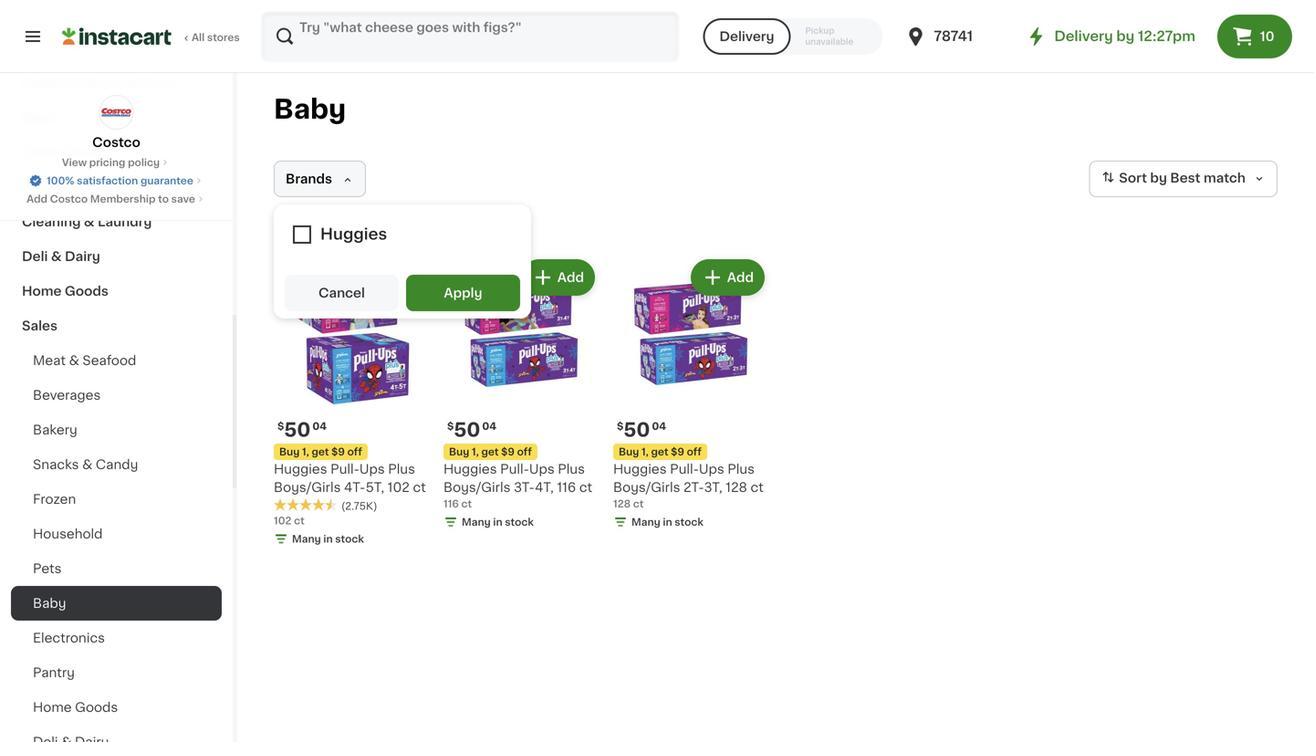 Task type: vqa. For each thing, say whether or not it's contained in the screenshot.
Sorter
no



Task type: locate. For each thing, give the bounding box(es) containing it.
1 $ 50 04 from the left
[[278, 420, 327, 440]]

1 vertical spatial home goods
[[33, 701, 118, 714]]

0 vertical spatial beverages
[[57, 181, 127, 194]]

3 off from the left
[[687, 447, 702, 457]]

3 04 from the left
[[652, 421, 666, 431]]

0 horizontal spatial delivery
[[720, 30, 775, 43]]

add costco membership to save link
[[27, 192, 206, 206]]

delivery by 12:27pm
[[1055, 30, 1196, 43]]

0 horizontal spatial boys/girls
[[274, 481, 341, 494]]

& inside cleaning & laundry link
[[84, 215, 95, 228]]

plus inside huggies pull-ups plus boys/girls 3t-4t, 116 ct 116 ct
[[558, 463, 585, 476]]

pull- inside huggies pull-ups plus boys/girls 2t-3t, 128 ct 128 ct
[[670, 463, 699, 476]]

2 horizontal spatial ups
[[699, 463, 725, 476]]

0 vertical spatial 116
[[557, 481, 576, 494]]

2 horizontal spatial buy
[[619, 447, 639, 457]]

other goods
[[22, 146, 107, 159]]

0 horizontal spatial buy 1, get $9 off
[[279, 447, 362, 457]]

electronics link
[[11, 621, 222, 655]]

1 horizontal spatial $ 50 04
[[447, 420, 497, 440]]

ct
[[413, 481, 426, 494], [580, 481, 593, 494], [751, 481, 764, 494], [462, 499, 472, 509], [633, 499, 644, 509], [294, 516, 305, 526]]

ups up 5t,
[[360, 463, 385, 476]]

plus inside huggies pull-ups plus boys/girls 2t-3t, 128 ct 128 ct
[[728, 463, 755, 476]]

2 buy from the left
[[449, 447, 469, 457]]

& for deli
[[51, 250, 62, 263]]

★★★★★
[[274, 499, 338, 511], [274, 499, 338, 511]]

buy 1, get $9 off up huggies pull-ups plus boys/girls 2t-3t, 128 ct 128 ct
[[619, 447, 702, 457]]

pricing
[[89, 157, 125, 168]]

in for 2t-
[[663, 517, 672, 527]]

household
[[33, 528, 103, 540]]

0 vertical spatial goods
[[63, 146, 107, 159]]

3t,
[[704, 481, 723, 494]]

delivery
[[1055, 30, 1114, 43], [720, 30, 775, 43]]

1 vertical spatial beverages
[[33, 389, 101, 402]]

0 horizontal spatial $ 50 04
[[278, 420, 327, 440]]

2 horizontal spatial add button
[[693, 261, 763, 294]]

1 horizontal spatial 50
[[454, 420, 481, 440]]

off for huggies pull-ups plus boys/girls 4t-5t, 102 ct
[[347, 447, 362, 457]]

2 horizontal spatial get
[[651, 447, 669, 457]]

dairy
[[65, 250, 100, 263]]

by for delivery
[[1117, 30, 1135, 43]]

& left candy
[[82, 458, 93, 471]]

all
[[192, 32, 205, 42]]

1 horizontal spatial add button
[[523, 261, 593, 294]]

$ 50 04 up huggies pull-ups plus boys/girls 3t-4t, 116 ct 116 ct
[[447, 420, 497, 440]]

3t-
[[514, 481, 535, 494]]

2 add button from the left
[[523, 261, 593, 294]]

goods for other goods link
[[63, 146, 107, 159]]

3 1, from the left
[[642, 447, 649, 457]]

pull- up 3t-
[[500, 463, 529, 476]]

baby up brands
[[274, 96, 346, 122]]

stock down 2t-
[[675, 517, 704, 527]]

ups up 4t,
[[529, 463, 555, 476]]

102 ct
[[274, 516, 305, 526]]

50 up huggies pull-ups plus boys/girls 2t-3t, 128 ct 128 ct
[[624, 420, 650, 440]]

1 horizontal spatial many
[[462, 517, 491, 527]]

stock
[[505, 517, 534, 527], [675, 517, 704, 527], [335, 534, 364, 544]]

2 horizontal spatial buy 1, get $9 off
[[619, 447, 702, 457]]

0 horizontal spatial plus
[[388, 463, 415, 476]]

& right health at the top left of the page
[[69, 77, 79, 89]]

1 boys/girls from the left
[[274, 481, 341, 494]]

buy 1, get $9 off up huggies pull-ups plus boys/girls 3t-4t, 116 ct 116 ct
[[449, 447, 532, 457]]

102 down huggies pull-ups plus boys/girls 4t-5t, 102 ct on the left bottom of the page
[[274, 516, 292, 526]]

2 product group from the left
[[444, 256, 599, 533]]

boys/girls for 4t-
[[274, 481, 341, 494]]

brands
[[286, 173, 332, 185]]

buy up huggies pull-ups plus boys/girls 2t-3t, 128 ct 128 ct
[[619, 447, 639, 457]]

plus
[[388, 463, 415, 476], [558, 463, 585, 476], [728, 463, 755, 476]]

3 $ 50 04 from the left
[[617, 420, 666, 440]]

get for huggies pull-ups plus boys/girls 4t-5t, 102 ct
[[312, 447, 329, 457]]

ups inside huggies pull-ups plus boys/girls 2t-3t, 128 ct 128 ct
[[699, 463, 725, 476]]

102
[[388, 481, 410, 494], [274, 516, 292, 526]]

1 horizontal spatial plus
[[558, 463, 585, 476]]

$ 50 04 up huggies pull-ups plus boys/girls 4t-5t, 102 ct on the left bottom of the page
[[278, 420, 327, 440]]

huggies inside huggies pull-ups plus boys/girls 3t-4t, 116 ct 116 ct
[[444, 463, 497, 476]]

0 horizontal spatial off
[[347, 447, 362, 457]]

1 huggies from the left
[[274, 463, 327, 476]]

0 vertical spatial baby
[[274, 96, 346, 122]]

get up huggies pull-ups plus boys/girls 3t-4t, 116 ct 116 ct
[[482, 447, 499, 457]]

1, for huggies pull-ups plus boys/girls 4t-5t, 102 ct
[[302, 447, 309, 457]]

deli
[[22, 250, 48, 263]]

1 horizontal spatial 1,
[[472, 447, 479, 457]]

boys/girls for 3t-
[[444, 481, 511, 494]]

3 boys/girls from the left
[[613, 481, 680, 494]]

0 horizontal spatial ups
[[360, 463, 385, 476]]

ups
[[360, 463, 385, 476], [529, 463, 555, 476], [699, 463, 725, 476]]

2 horizontal spatial $ 50 04
[[617, 420, 666, 440]]

2 off from the left
[[517, 447, 532, 457]]

0 horizontal spatial in
[[323, 534, 333, 544]]

0 vertical spatial costco
[[92, 136, 140, 149]]

1 ups from the left
[[360, 463, 385, 476]]

many down huggies pull-ups plus boys/girls 2t-3t, 128 ct 128 ct
[[632, 517, 661, 527]]

2 horizontal spatial $
[[617, 421, 624, 431]]

04 up huggies pull-ups plus boys/girls 2t-3t, 128 ct 128 ct
[[652, 421, 666, 431]]

delivery for delivery by 12:27pm
[[1055, 30, 1114, 43]]

2 huggies from the left
[[444, 463, 497, 476]]

1 horizontal spatial get
[[482, 447, 499, 457]]

in down huggies pull-ups plus boys/girls 2t-3t, 128 ct 128 ct
[[663, 517, 672, 527]]

buy up huggies pull-ups plus boys/girls 3t-4t, 116 ct 116 ct
[[449, 447, 469, 457]]

plus for 102
[[388, 463, 415, 476]]

1 vertical spatial 128
[[613, 499, 631, 509]]

huggies for huggies pull-ups plus boys/girls 3t-4t, 116 ct 116 ct
[[444, 463, 497, 476]]

buy up huggies pull-ups plus boys/girls 4t-5t, 102 ct on the left bottom of the page
[[279, 447, 300, 457]]

baby link
[[11, 586, 222, 621]]

many down "102 ct"
[[292, 534, 321, 544]]

None search field
[[261, 11, 680, 62]]

save
[[171, 194, 195, 204]]

2 vertical spatial goods
[[75, 701, 118, 714]]

household link
[[11, 517, 222, 551]]

0 vertical spatial home goods
[[22, 285, 109, 298]]

2 horizontal spatial 50
[[624, 420, 650, 440]]

many in stock down "102 ct"
[[292, 534, 364, 544]]

candy
[[96, 458, 138, 471]]

0 vertical spatial home
[[22, 285, 62, 298]]

2 boys/girls from the left
[[444, 481, 511, 494]]

0 vertical spatial by
[[1117, 30, 1135, 43]]

1 horizontal spatial 102
[[388, 481, 410, 494]]

2 get from the left
[[482, 447, 499, 457]]

&
[[69, 77, 79, 89], [84, 215, 95, 228], [51, 250, 62, 263], [69, 354, 79, 367], [82, 458, 93, 471]]

pull- up 4t-
[[331, 463, 360, 476]]

by for sort
[[1151, 172, 1168, 185]]

1 horizontal spatial delivery
[[1055, 30, 1114, 43]]

Best match Sort by field
[[1089, 161, 1278, 197]]

get up huggies pull-ups plus boys/girls 2t-3t, 128 ct 128 ct
[[651, 447, 669, 457]]

pull- inside huggies pull-ups plus boys/girls 4t-5t, 102 ct
[[331, 463, 360, 476]]

2 horizontal spatial boys/girls
[[613, 481, 680, 494]]

$9 up huggies pull-ups plus boys/girls 2t-3t, 128 ct 128 ct
[[671, 447, 685, 457]]

0 horizontal spatial 50
[[284, 420, 311, 440]]

& for snacks
[[82, 458, 93, 471]]

1 horizontal spatial off
[[517, 447, 532, 457]]

$ up huggies pull-ups plus boys/girls 2t-3t, 128 ct 128 ct
[[617, 421, 624, 431]]

snacks & candy
[[33, 458, 138, 471]]

$9
[[332, 447, 345, 457], [501, 447, 515, 457], [671, 447, 685, 457]]

delivery inside "button"
[[720, 30, 775, 43]]

0 horizontal spatial huggies
[[274, 463, 327, 476]]

1 horizontal spatial 128
[[726, 481, 748, 494]]

add button for huggies pull-ups plus boys/girls 3t-4t, 116 ct
[[523, 261, 593, 294]]

cancel
[[319, 287, 365, 299]]

buy 1, get $9 off for huggies pull-ups plus boys/girls 2t-3t, 128 ct
[[619, 447, 702, 457]]

2 $9 from the left
[[501, 447, 515, 457]]

get up huggies pull-ups plus boys/girls 4t-5t, 102 ct on the left bottom of the page
[[312, 447, 329, 457]]

buy 1, get $9 off for huggies pull-ups plus boys/girls 4t-5t, 102 ct
[[279, 447, 362, 457]]

& down add costco membership to save
[[84, 215, 95, 228]]

2 $ from the left
[[447, 421, 454, 431]]

seafood
[[83, 354, 136, 367]]

0 horizontal spatial $9
[[332, 447, 345, 457]]

many down huggies pull-ups plus boys/girls 3t-4t, 116 ct 116 ct
[[462, 517, 491, 527]]

1 1, from the left
[[302, 447, 309, 457]]

buy 1, get $9 off for huggies pull-ups plus boys/girls 3t-4t, 116 ct
[[449, 447, 532, 457]]

get
[[312, 447, 329, 457], [482, 447, 499, 457], [651, 447, 669, 457]]

boys/girls up "102 ct"
[[274, 481, 341, 494]]

0 vertical spatial 128
[[726, 481, 748, 494]]

3 buy from the left
[[619, 447, 639, 457]]

satisfaction
[[77, 176, 138, 186]]

3 buy 1, get $9 off from the left
[[619, 447, 702, 457]]

10 button
[[1218, 15, 1293, 58]]

baby
[[274, 96, 346, 122], [33, 597, 66, 610]]

3 $9 from the left
[[671, 447, 685, 457]]

in
[[493, 517, 503, 527], [663, 517, 672, 527], [323, 534, 333, 544]]

1 horizontal spatial product group
[[444, 256, 599, 533]]

50 up huggies pull-ups plus boys/girls 3t-4t, 116 ct 116 ct
[[454, 420, 481, 440]]

home goods link down the dairy
[[11, 274, 222, 309]]

delivery button
[[703, 18, 791, 55]]

1 off from the left
[[347, 447, 362, 457]]

bakery
[[33, 424, 77, 436]]

0 horizontal spatial buy
[[279, 447, 300, 457]]

0 horizontal spatial product group
[[274, 256, 429, 550]]

1 $9 from the left
[[332, 447, 345, 457]]

by left 12:27pm
[[1117, 30, 1135, 43]]

ups for 3t-
[[529, 463, 555, 476]]

huggies pull-ups plus boys/girls 3t-4t, 116 ct 116 ct
[[444, 463, 593, 509]]

1 horizontal spatial buy 1, get $9 off
[[449, 447, 532, 457]]

beverages up add costco membership to save
[[57, 181, 127, 194]]

1 horizontal spatial buy
[[449, 447, 469, 457]]

$ up huggies pull-ups plus boys/girls 3t-4t, 116 ct 116 ct
[[447, 421, 454, 431]]

buy for huggies pull-ups plus boys/girls 4t-5t, 102 ct
[[279, 447, 300, 457]]

home goods
[[22, 285, 109, 298], [33, 701, 118, 714]]

bakery link
[[11, 413, 222, 447]]

pull- up 2t-
[[670, 463, 699, 476]]

0 horizontal spatial get
[[312, 447, 329, 457]]

0 horizontal spatial 128
[[613, 499, 631, 509]]

1 horizontal spatial boys/girls
[[444, 481, 511, 494]]

boys/girls
[[274, 481, 341, 494], [444, 481, 511, 494], [613, 481, 680, 494]]

3 ups from the left
[[699, 463, 725, 476]]

$ for huggies pull-ups plus boys/girls 4t-5t, 102 ct
[[278, 421, 284, 431]]

1 horizontal spatial $
[[447, 421, 454, 431]]

& right meat
[[69, 354, 79, 367]]

beverages link
[[11, 378, 222, 413]]

off up huggies pull-ups plus boys/girls 3t-4t, 116 ct 116 ct
[[517, 447, 532, 457]]

off up huggies pull-ups plus boys/girls 2t-3t, 128 ct 128 ct
[[687, 447, 702, 457]]

cleaning
[[22, 215, 81, 228]]

home goods down pantry
[[33, 701, 118, 714]]

many in stock for 2t-
[[632, 517, 704, 527]]

membership
[[90, 194, 156, 204]]

stock down 3t-
[[505, 517, 534, 527]]

0 horizontal spatial 04
[[313, 421, 327, 431]]

boys/girls inside huggies pull-ups plus boys/girls 3t-4t, 116 ct 116 ct
[[444, 481, 511, 494]]

1 horizontal spatial stock
[[505, 517, 534, 527]]

2 horizontal spatial 1,
[[642, 447, 649, 457]]

home down pantry
[[33, 701, 72, 714]]

boys/girls inside huggies pull-ups plus boys/girls 4t-5t, 102 ct
[[274, 481, 341, 494]]

& inside snacks & candy link
[[82, 458, 93, 471]]

$ 50 04 for huggies pull-ups plus boys/girls 2t-3t, 128 ct
[[617, 420, 666, 440]]

& inside the health & personal care link
[[69, 77, 79, 89]]

ups for 2t-
[[699, 463, 725, 476]]

1 04 from the left
[[313, 421, 327, 431]]

0 horizontal spatial by
[[1117, 30, 1135, 43]]

1 horizontal spatial baby
[[274, 96, 346, 122]]

$ 50 04 up huggies pull-ups plus boys/girls 2t-3t, 128 ct 128 ct
[[617, 420, 666, 440]]

$ 50 04 for huggies pull-ups plus boys/girls 3t-4t, 116 ct
[[447, 420, 497, 440]]

1 vertical spatial home
[[33, 701, 72, 714]]

baby down pets on the bottom of page
[[33, 597, 66, 610]]

health & personal care
[[22, 77, 175, 89]]

beverages up "bakery"
[[33, 389, 101, 402]]

costco up view pricing policy link
[[92, 136, 140, 149]]

sales link
[[11, 309, 222, 343]]

1 50 from the left
[[284, 420, 311, 440]]

many in stock down huggies pull-ups plus boys/girls 3t-4t, 116 ct 116 ct
[[462, 517, 534, 527]]

stock down (2.75k) in the bottom of the page
[[335, 534, 364, 544]]

instacart logo image
[[62, 26, 172, 47]]

3 plus from the left
[[728, 463, 755, 476]]

$9 up huggies pull-ups plus boys/girls 3t-4t, 116 ct 116 ct
[[501, 447, 515, 457]]

off up huggies pull-ups plus boys/girls 4t-5t, 102 ct on the left bottom of the page
[[347, 447, 362, 457]]

huggies for huggies pull-ups plus boys/girls 4t-5t, 102 ct
[[274, 463, 327, 476]]

2 horizontal spatial in
[[663, 517, 672, 527]]

1 horizontal spatial $9
[[501, 447, 515, 457]]

3 $ from the left
[[617, 421, 624, 431]]

0 horizontal spatial pull-
[[331, 463, 360, 476]]

1,
[[302, 447, 309, 457], [472, 447, 479, 457], [642, 447, 649, 457]]

many in stock down huggies pull-ups plus boys/girls 2t-3t, 128 ct 128 ct
[[632, 517, 704, 527]]

get for huggies pull-ups plus boys/girls 3t-4t, 116 ct
[[482, 447, 499, 457]]

2 horizontal spatial many in stock
[[632, 517, 704, 527]]

1 vertical spatial goods
[[65, 285, 109, 298]]

boys/girls left 2t-
[[613, 481, 680, 494]]

102 inside huggies pull-ups plus boys/girls 4t-5t, 102 ct
[[388, 481, 410, 494]]

1 vertical spatial 116
[[444, 499, 459, 509]]

1 horizontal spatial in
[[493, 517, 503, 527]]

boys/girls left 3t-
[[444, 481, 511, 494]]

1, up huggies pull-ups plus boys/girls 3t-4t, 116 ct 116 ct
[[472, 447, 479, 457]]

0 horizontal spatial costco
[[50, 194, 88, 204]]

1 horizontal spatial many in stock
[[462, 517, 534, 527]]

1 horizontal spatial pull-
[[500, 463, 529, 476]]

pets link
[[11, 551, 222, 586]]

04 up huggies pull-ups plus boys/girls 3t-4t, 116 ct 116 ct
[[482, 421, 497, 431]]

1 horizontal spatial huggies
[[444, 463, 497, 476]]

2 horizontal spatial many
[[632, 517, 661, 527]]

3 huggies from the left
[[613, 463, 667, 476]]

frozen
[[33, 493, 76, 506]]

boys/girls for 2t-
[[613, 481, 680, 494]]

1 buy 1, get $9 off from the left
[[279, 447, 362, 457]]

2 $ 50 04 from the left
[[447, 420, 497, 440]]

0 vertical spatial 102
[[388, 481, 410, 494]]

ups up the 3t,
[[699, 463, 725, 476]]

$9 for huggies pull-ups plus boys/girls 3t-4t, 116 ct
[[501, 447, 515, 457]]

3 get from the left
[[651, 447, 669, 457]]

2 horizontal spatial $9
[[671, 447, 685, 457]]

costco logo image
[[99, 95, 134, 130]]

sort
[[1119, 172, 1147, 185]]

2 plus from the left
[[558, 463, 585, 476]]

delivery for delivery
[[720, 30, 775, 43]]

many for huggies pull-ups plus boys/girls 2t-3t, 128 ct
[[632, 517, 661, 527]]

1 vertical spatial baby
[[33, 597, 66, 610]]

1 horizontal spatial costco
[[92, 136, 140, 149]]

& right deli
[[51, 250, 62, 263]]

2 ups from the left
[[529, 463, 555, 476]]

wine link
[[11, 100, 222, 135]]

huggies inside huggies pull-ups plus boys/girls 4t-5t, 102 ct
[[274, 463, 327, 476]]

home goods link down "electronics" link at the left bottom of the page
[[11, 690, 222, 725]]

ct inside huggies pull-ups plus boys/girls 4t-5t, 102 ct
[[413, 481, 426, 494]]

1 pull- from the left
[[331, 463, 360, 476]]

plus inside huggies pull-ups plus boys/girls 4t-5t, 102 ct
[[388, 463, 415, 476]]

0 horizontal spatial 102
[[274, 516, 292, 526]]

0 vertical spatial home goods link
[[11, 274, 222, 309]]

04
[[313, 421, 327, 431], [482, 421, 497, 431], [652, 421, 666, 431]]

10
[[1260, 30, 1275, 43]]

3 add button from the left
[[693, 261, 763, 294]]

ups inside huggies pull-ups plus boys/girls 3t-4t, 116 ct 116 ct
[[529, 463, 555, 476]]

by
[[1117, 30, 1135, 43], [1151, 172, 1168, 185]]

pull- for 2t-
[[670, 463, 699, 476]]

1 horizontal spatial ups
[[529, 463, 555, 476]]

2 50 from the left
[[454, 420, 481, 440]]

50 up huggies pull-ups plus boys/girls 4t-5t, 102 ct on the left bottom of the page
[[284, 420, 311, 440]]

$ up huggies pull-ups plus boys/girls 4t-5t, 102 ct on the left bottom of the page
[[278, 421, 284, 431]]

home goods down deli & dairy
[[22, 285, 109, 298]]

huggies
[[274, 463, 327, 476], [444, 463, 497, 476], [613, 463, 667, 476]]

buy
[[279, 447, 300, 457], [449, 447, 469, 457], [619, 447, 639, 457]]

1 buy from the left
[[279, 447, 300, 457]]

1 vertical spatial home goods link
[[11, 690, 222, 725]]

128
[[726, 481, 748, 494], [613, 499, 631, 509]]

stores
[[207, 32, 240, 42]]

2 horizontal spatial huggies
[[613, 463, 667, 476]]

0 horizontal spatial many in stock
[[292, 534, 364, 544]]

in down huggies pull-ups plus boys/girls 4t-5t, 102 ct on the left bottom of the page
[[323, 534, 333, 544]]

2 04 from the left
[[482, 421, 497, 431]]

$
[[278, 421, 284, 431], [447, 421, 454, 431], [617, 421, 624, 431]]

1 add button from the left
[[353, 261, 424, 294]]

0 horizontal spatial $
[[278, 421, 284, 431]]

2 horizontal spatial plus
[[728, 463, 755, 476]]

costco down hard beverages
[[50, 194, 88, 204]]

many in stock for 3t-
[[462, 517, 534, 527]]

product group
[[274, 256, 429, 550], [444, 256, 599, 533], [613, 256, 769, 533]]

1 get from the left
[[312, 447, 329, 457]]

by inside 'field'
[[1151, 172, 1168, 185]]

2t-
[[684, 481, 704, 494]]

1 vertical spatial by
[[1151, 172, 1168, 185]]

0 horizontal spatial 1,
[[302, 447, 309, 457]]

pull- for 4t-
[[331, 463, 360, 476]]

2 horizontal spatial 04
[[652, 421, 666, 431]]

ups inside huggies pull-ups plus boys/girls 4t-5t, 102 ct
[[360, 463, 385, 476]]

1, up huggies pull-ups plus boys/girls 4t-5t, 102 ct on the left bottom of the page
[[302, 447, 309, 457]]

$ 50 04
[[278, 420, 327, 440], [447, 420, 497, 440], [617, 420, 666, 440]]

0 horizontal spatial add button
[[353, 261, 424, 294]]

2 1, from the left
[[472, 447, 479, 457]]

2 buy 1, get $9 off from the left
[[449, 447, 532, 457]]

3 pull- from the left
[[670, 463, 699, 476]]

1, up huggies pull-ups plus boys/girls 2t-3t, 128 ct 128 ct
[[642, 447, 649, 457]]

meat & seafood
[[33, 354, 136, 367]]

2 horizontal spatial off
[[687, 447, 702, 457]]

04 up huggies pull-ups plus boys/girls 4t-5t, 102 ct on the left bottom of the page
[[313, 421, 327, 431]]

$9 up huggies pull-ups plus boys/girls 4t-5t, 102 ct on the left bottom of the page
[[332, 447, 345, 457]]

frozen link
[[11, 482, 222, 517]]

2 horizontal spatial product group
[[613, 256, 769, 533]]

100% satisfaction guarantee
[[47, 176, 193, 186]]

wine
[[22, 111, 55, 124]]

1 plus from the left
[[388, 463, 415, 476]]

add button
[[353, 261, 424, 294], [523, 261, 593, 294], [693, 261, 763, 294]]

buy 1, get $9 off up huggies pull-ups plus boys/girls 4t-5t, 102 ct on the left bottom of the page
[[279, 447, 362, 457]]

1 horizontal spatial 116
[[557, 481, 576, 494]]

& inside meat & seafood link
[[69, 354, 79, 367]]

by right sort on the top of page
[[1151, 172, 1168, 185]]

1, for huggies pull-ups plus boys/girls 2t-3t, 128 ct
[[642, 447, 649, 457]]

1 $ from the left
[[278, 421, 284, 431]]

2 pull- from the left
[[500, 463, 529, 476]]

78741
[[934, 30, 973, 43]]

many for huggies pull-ups plus boys/girls 3t-4t, 116 ct
[[462, 517, 491, 527]]

cleaning & laundry
[[22, 215, 152, 228]]

102 right 5t,
[[388, 481, 410, 494]]

boys/girls inside huggies pull-ups plus boys/girls 2t-3t, 128 ct 128 ct
[[613, 481, 680, 494]]

pull- inside huggies pull-ups plus boys/girls 3t-4t, 116 ct 116 ct
[[500, 463, 529, 476]]

meat
[[33, 354, 66, 367]]

home goods link
[[11, 274, 222, 309], [11, 690, 222, 725]]

04 for huggies pull-ups plus boys/girls 4t-5t, 102 ct
[[313, 421, 327, 431]]

& inside "deli & dairy" link
[[51, 250, 62, 263]]

1 vertical spatial costco
[[50, 194, 88, 204]]

huggies inside huggies pull-ups plus boys/girls 2t-3t, 128 ct 128 ct
[[613, 463, 667, 476]]

home up sales
[[22, 285, 62, 298]]

off
[[347, 447, 362, 457], [517, 447, 532, 457], [687, 447, 702, 457]]

stock for 2t-
[[675, 517, 704, 527]]

in down huggies pull-ups plus boys/girls 3t-4t, 116 ct 116 ct
[[493, 517, 503, 527]]

3 50 from the left
[[624, 420, 650, 440]]

$9 for huggies pull-ups plus boys/girls 2t-3t, 128 ct
[[671, 447, 685, 457]]

1 horizontal spatial 04
[[482, 421, 497, 431]]

1 horizontal spatial by
[[1151, 172, 1168, 185]]

2 horizontal spatial stock
[[675, 517, 704, 527]]

add button for huggies pull-ups plus boys/girls 4t-5t, 102 ct
[[353, 261, 424, 294]]

goods for 1st home goods link from the bottom of the page
[[75, 701, 118, 714]]

2 horizontal spatial pull-
[[670, 463, 699, 476]]



Task type: describe. For each thing, give the bounding box(es) containing it.
personal
[[83, 77, 140, 89]]

add for huggies pull-ups plus boys/girls 4t-5t, 102 ct
[[388, 271, 414, 284]]

brands button
[[274, 161, 366, 197]]

off for huggies pull-ups plus boys/girls 3t-4t, 116 ct
[[517, 447, 532, 457]]

plus for 116
[[558, 463, 585, 476]]

100%
[[47, 176, 74, 186]]

care
[[143, 77, 175, 89]]

04 for huggies pull-ups plus boys/girls 3t-4t, 116 ct
[[482, 421, 497, 431]]

view pricing policy
[[62, 157, 160, 168]]

$ for huggies pull-ups plus boys/girls 2t-3t, 128 ct
[[617, 421, 624, 431]]

other goods link
[[11, 135, 222, 170]]

$9 for huggies pull-ups plus boys/girls 4t-5t, 102 ct
[[332, 447, 345, 457]]

hard
[[22, 181, 54, 194]]

buy for huggies pull-ups plus boys/girls 2t-3t, 128 ct
[[619, 447, 639, 457]]

health & personal care link
[[11, 66, 222, 100]]

all stores link
[[62, 11, 241, 62]]

ups for 4t-
[[360, 463, 385, 476]]

78741 button
[[905, 11, 1015, 62]]

4t-
[[344, 481, 366, 494]]

deli & dairy
[[22, 250, 100, 263]]

policy
[[128, 157, 160, 168]]

Search field
[[263, 13, 678, 60]]

add costco membership to save
[[27, 194, 195, 204]]

2 home goods link from the top
[[11, 690, 222, 725]]

apply
[[444, 287, 483, 299]]

add for huggies pull-ups plus boys/girls 3t-4t, 116 ct
[[558, 271, 584, 284]]

50 for huggies pull-ups plus boys/girls 4t-5t, 102 ct
[[284, 420, 311, 440]]

huggies pull-ups plus boys/girls 4t-5t, 102 ct
[[274, 463, 426, 494]]

hard beverages link
[[11, 170, 222, 204]]

other
[[22, 146, 60, 159]]

100% satisfaction guarantee button
[[28, 170, 204, 188]]

huggies for huggies pull-ups plus boys/girls 2t-3t, 128 ct 128 ct
[[613, 463, 667, 476]]

plus for 128
[[728, 463, 755, 476]]

goods for 1st home goods link from the top of the page
[[65, 285, 109, 298]]

snacks & candy link
[[11, 447, 222, 482]]

1 product group from the left
[[274, 256, 429, 550]]

1 vertical spatial 102
[[274, 516, 292, 526]]

0 horizontal spatial 116
[[444, 499, 459, 509]]

& for meat
[[69, 354, 79, 367]]

0 horizontal spatial many
[[292, 534, 321, 544]]

delivery by 12:27pm link
[[1025, 26, 1196, 47]]

add for huggies pull-ups plus boys/girls 2t-3t, 128 ct
[[727, 271, 754, 284]]

match
[[1204, 172, 1246, 185]]

0 horizontal spatial stock
[[335, 534, 364, 544]]

$ for huggies pull-ups plus boys/girls 3t-4t, 116 ct
[[447, 421, 454, 431]]

view pricing policy link
[[62, 155, 171, 170]]

& for cleaning
[[84, 215, 95, 228]]

$ 50 04 for huggies pull-ups plus boys/girls 4t-5t, 102 ct
[[278, 420, 327, 440]]

pantry
[[33, 666, 75, 679]]

apply button
[[406, 275, 520, 311]]

best match
[[1171, 172, 1246, 185]]

costco link
[[92, 95, 140, 152]]

cancel button
[[285, 275, 399, 311]]

3 product group from the left
[[613, 256, 769, 533]]

off for huggies pull-ups plus boys/girls 2t-3t, 128 ct
[[687, 447, 702, 457]]

pantry link
[[11, 655, 222, 690]]

5t,
[[366, 481, 384, 494]]

1, for huggies pull-ups plus boys/girls 3t-4t, 116 ct
[[472, 447, 479, 457]]

add button for huggies pull-ups plus boys/girls 2t-3t, 128 ct
[[693, 261, 763, 294]]

cleaning & laundry link
[[11, 204, 222, 239]]

0 horizontal spatial baby
[[33, 597, 66, 610]]

(2.75k)
[[341, 501, 377, 511]]

50 for huggies pull-ups plus boys/girls 3t-4t, 116 ct
[[454, 420, 481, 440]]

in for 3t-
[[493, 517, 503, 527]]

stock for 3t-
[[505, 517, 534, 527]]

add inside add costco membership to save link
[[27, 194, 48, 204]]

laundry
[[98, 215, 152, 228]]

pets
[[33, 562, 62, 575]]

view
[[62, 157, 87, 168]]

get for huggies pull-ups plus boys/girls 2t-3t, 128 ct
[[651, 447, 669, 457]]

04 for huggies pull-ups plus boys/girls 2t-3t, 128 ct
[[652, 421, 666, 431]]

service type group
[[703, 18, 883, 55]]

4t,
[[535, 481, 554, 494]]

best
[[1171, 172, 1201, 185]]

deli & dairy link
[[11, 239, 222, 274]]

hard beverages
[[22, 181, 127, 194]]

guarantee
[[141, 176, 193, 186]]

to
[[158, 194, 169, 204]]

all stores
[[192, 32, 240, 42]]

& for health
[[69, 77, 79, 89]]

50 for huggies pull-ups plus boys/girls 2t-3t, 128 ct
[[624, 420, 650, 440]]

buy for huggies pull-ups plus boys/girls 3t-4t, 116 ct
[[449, 447, 469, 457]]

meat & seafood link
[[11, 343, 222, 378]]

1 home goods link from the top
[[11, 274, 222, 309]]

12:27pm
[[1138, 30, 1196, 43]]

huggies pull-ups plus boys/girls 2t-3t, 128 ct 128 ct
[[613, 463, 764, 509]]

health
[[22, 77, 66, 89]]

beverages inside 'link'
[[33, 389, 101, 402]]

snacks
[[33, 458, 79, 471]]

pull- for 3t-
[[500, 463, 529, 476]]

electronics
[[33, 632, 105, 644]]

sales
[[22, 320, 58, 332]]

sort by
[[1119, 172, 1168, 185]]



